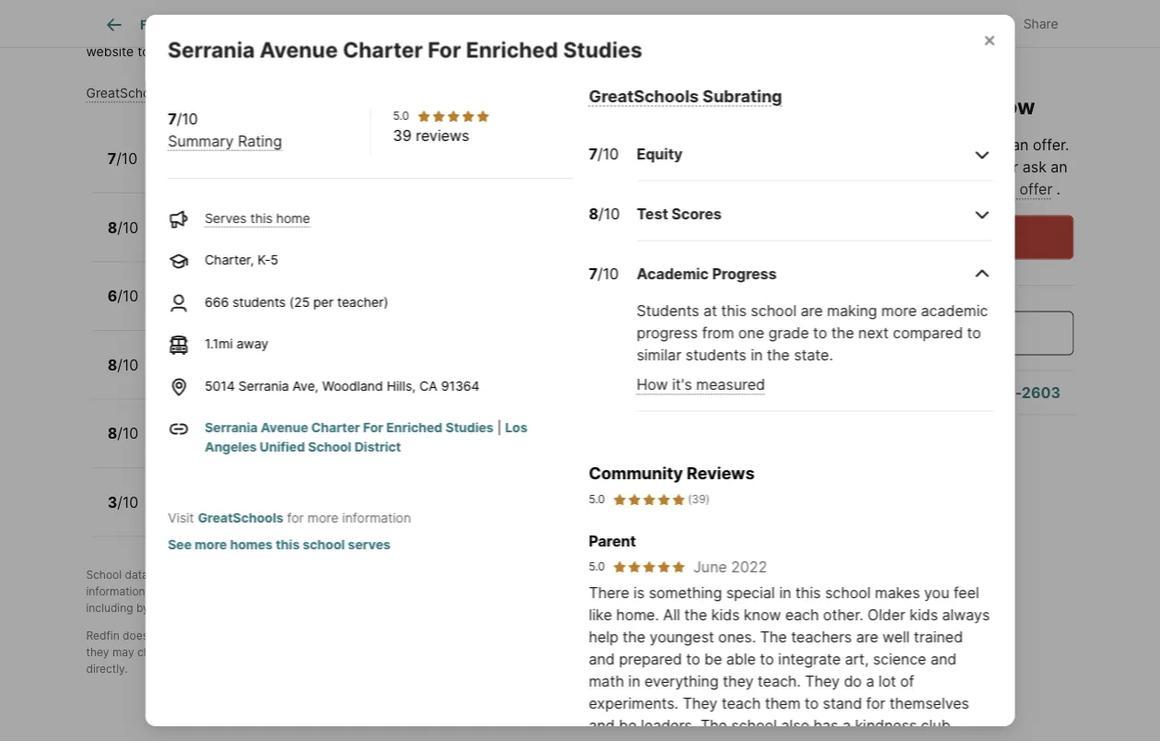 Task type: describe. For each thing, give the bounding box(es) containing it.
see more homes this school serves
[[167, 537, 390, 553]]

1 kids from the left
[[711, 606, 740, 624]]

1 vertical spatial rating 5.0 out of 5 element
[[612, 491, 686, 508]]

home inside serrania avenue charter for enriched studies charter, k-5 • serves this home • 1.1mi
[[319, 162, 353, 178]]

offer for an
[[1033, 136, 1066, 154]]

may inside this home may not be allowing tours right now
[[899, 66, 943, 92]]

• right 666
[[229, 300, 236, 315]]

to down reference
[[686, 650, 700, 668]]

this inside please check the school district website to see all schools serving this home.
[[295, 44, 317, 60]]

39
[[393, 126, 411, 144]]

charter inside taft charter high charter, 9-12 • serves this home • 1.6mi
[[191, 417, 247, 435]]

district inside guaranteed to be accurate. to verify school enrollment eligibility, contact the school district directly.
[[683, 646, 719, 659]]

charter for serrania avenue charter for enriched studies charter, k-5 • serves this home • 1.1mi
[[281, 142, 337, 160]]

and up desired
[[581, 568, 601, 582]]

the inside please check the school district website to see all schools serving this home.
[[603, 25, 623, 41]]

3.6mi
[[347, 231, 380, 247]]

use
[[644, 568, 663, 582]]

school for school service boundaries are intended to be used as a reference only; they may change and are not
[[375, 629, 411, 643]]

ask
[[1023, 158, 1047, 176]]

8 for sherman oaks center for enriched studies
[[108, 219, 117, 237]]

0 vertical spatial the
[[786, 136, 813, 154]]

avenue for serrania avenue charter for enriched studies
[[259, 37, 338, 63]]

students at this school are making more academic progress from one grade to the next compared to similar students in the state.
[[637, 302, 988, 364]]

home inside woodland hills charter academy public, 6-8 • serves this home • 0.7mi
[[311, 300, 345, 315]]

boundaries
[[455, 629, 513, 643]]

school inside please check the school district website to see all schools serving this home.
[[627, 25, 667, 41]]

academic
[[637, 265, 709, 283]]

visiting
[[234, 602, 271, 615]]

enrollment inside guaranteed to be accurate. to verify school enrollment eligibility, contact the school district directly.
[[473, 646, 528, 659]]

enriched for serrania avenue charter for enriched studies |
[[386, 420, 442, 436]]

/10 for public, 6-8 • serves this home • 0.7mi
[[117, 287, 139, 305]]

. inside . you can request a tour anyway or ask
[[1066, 136, 1070, 154]]

1 horizontal spatial more
[[307, 510, 338, 526]]

1 horizontal spatial has
[[858, 136, 883, 154]]

redfin does not endorse or guarantee this information.
[[86, 629, 372, 643]]

see
[[167, 537, 191, 553]]

5 inside serrania avenue charter for enriched studies charter, k-5 • serves this home • 1.1mi
[[225, 162, 233, 178]]

8 inside the serrania avenue charter for enriched studies "dialog"
[[589, 205, 598, 223]]

own
[[383, 585, 405, 598]]

teachers
[[791, 628, 852, 646]]

to inside please check the school district website to see all schools serving this home.
[[138, 44, 150, 60]]

0 horizontal spatial redfin
[[86, 629, 120, 643]]

something
[[649, 584, 722, 602]]

• up homes on the bottom of the page
[[235, 506, 242, 521]]

8 for lake balboa college preparatory magnet k-12
[[108, 356, 117, 374]]

contact
[[583, 646, 622, 659]]

choice inside sherman oaks center for enriched studies public, 4-12 • choice school • 3.6mi
[[246, 231, 288, 247]]

serrania down college
[[238, 378, 289, 394]]

summary inside 7 /10 summary rating
[[167, 132, 233, 150]]

not inside school service boundaries are intended to be used as a reference only; they may change and are not
[[221, 646, 239, 659]]

to inside guaranteed to be accurate. to verify school enrollment eligibility, contact the school district directly.
[[305, 646, 315, 659]]

hills,
[[386, 378, 416, 394]]

greatschools up homes on the bottom of the page
[[197, 510, 283, 526]]

k- down balboa
[[203, 368, 216, 384]]

homes
[[230, 537, 272, 553]]

tour inside button
[[918, 228, 947, 246]]

policy
[[265, 25, 303, 41]]

the up 'prepared'
[[623, 628, 645, 646]]

enriched for serrania avenue charter for enriched studies
[[466, 37, 558, 63]]

angeles
[[204, 439, 256, 455]]

school up other. in the bottom right of the page
[[825, 584, 871, 602]]

charter for woodland hills charter academy public, 6-8 • serves this home • 0.7mi
[[270, 279, 326, 297]]

5.0 for 39 reviews
[[393, 109, 409, 123]]

a left first
[[225, 585, 232, 598]]

from
[[702, 324, 734, 342]]

summary rating link
[[167, 132, 282, 150]]

2 tab from the left
[[279, 3, 410, 47]]

are left intended
[[516, 629, 533, 643]]

leaders.
[[641, 716, 696, 734]]

school inside students at this school are making more academic progress from one grade to the next compared to similar students in the state.
[[751, 302, 797, 320]]

0 horizontal spatial students
[[232, 294, 285, 310]]

serrania avenue charter for enriched studies |
[[204, 420, 505, 436]]

be left the able
[[704, 650, 722, 668]]

information inside the serrania avenue charter for enriched studies "dialog"
[[342, 510, 411, 526]]

well
[[883, 628, 910, 646]]

serves
[[348, 537, 390, 553]]

12 down balboa
[[216, 368, 230, 384]]

enriched for sherman oaks center for enriched studies public, 4-12 • choice school • 3.6mi
[[347, 211, 412, 229]]

1 vertical spatial 5.0
[[589, 493, 605, 506]]

prepared
[[619, 650, 682, 668]]

backup
[[965, 180, 1016, 198]]

they inside school service boundaries are intended to be used as a reference only; they may change and are not
[[86, 646, 109, 659]]

2603
[[1022, 383, 1061, 401]]

k- up 91364 in the left bottom of the page
[[456, 348, 472, 366]]

rating 5.0 out of 5 element for 39 reviews
[[416, 109, 490, 124]]

0 vertical spatial enrollment
[[193, 25, 262, 41]]

avenue for serrania avenue charter for enriched studies charter, k-5 • serves this home • 1.1mi
[[223, 142, 278, 160]]

school inside first step, and conduct their own investigation to determine their desired schools or school districts, including by contacting and visiting the schools themselves.
[[673, 585, 708, 598]]

request tour anyway button
[[786, 215, 1075, 260]]

the seller has already accepted an offer
[[786, 136, 1066, 154]]

this up guaranteed at the bottom of page
[[288, 629, 307, 643]]

and up redfin does not endorse or guarantee this information.
[[211, 602, 231, 615]]

school up everything
[[646, 646, 680, 659]]

test
[[637, 205, 668, 223]]

this down visit greatschools for more information
[[275, 537, 299, 553]]

as inside , a nonprofit organization. redfin recommends buyers and renters use greatschools information and ratings as a
[[210, 585, 222, 598]]

greatschools link
[[197, 510, 283, 526]]

redfin inside , a nonprofit organization. redfin recommends buyers and renters use greatschools information and ratings as a
[[435, 568, 468, 582]]

based
[[344, 25, 382, 41]]

k- inside serrania avenue charter for enriched studies charter, k-5 • serves this home • 1.1mi
[[212, 162, 225, 178]]

7 /10 for charter, k-5 • serves this home • 1.1mi
[[108, 150, 138, 168]]

studies for serrania avenue charter for enriched studies |
[[445, 420, 493, 436]]

2 horizontal spatial schools
[[616, 585, 656, 598]]

1 horizontal spatial by
[[212, 568, 225, 582]]

12 up 91364 in the left bottom of the page
[[472, 348, 489, 366]]

charter, inside serrania avenue charter for enriched studies charter, k-5 • serves this home • 1.1mi
[[159, 162, 208, 178]]

serrania avenue charter for enriched studies element
[[167, 15, 664, 63]]

and down ,
[[288, 585, 307, 598]]

not up change
[[152, 629, 169, 643]]

serrania for serrania avenue charter for enriched studies
[[167, 37, 254, 63]]

this up charter, k-5
[[250, 210, 272, 226]]

solely
[[385, 25, 423, 41]]

school for school data is provided by greatschools
[[86, 568, 122, 582]]

0 vertical spatial rating
[[233, 86, 272, 101]]

a right ,
[[304, 568, 311, 582]]

serving
[[246, 44, 291, 60]]

district inside please check the school district website to see all schools serving this home.
[[670, 25, 713, 41]]

for for serrania avenue charter for enriched studies |
[[363, 420, 383, 436]]

and down also
[[802, 739, 828, 741]]

to
[[387, 646, 400, 659]]

home. inside 'there is something special in this school makes you feel like home. all the kids know each other. older kids always help the youngest ones. the teachers are well trained and prepared to be able to integrate art, science and math in everything they teach. they do a lot of experiments. they teach them to stand for themselves and be leaders. the school also has a kindness club, where they meet once a week and try to solv'
[[616, 606, 659, 624]]

and down help in the right of the page
[[589, 650, 615, 668]]

9- inside taft charter high charter, 9-12 • serves this home • 1.6mi
[[212, 437, 226, 453]]

91364
[[441, 378, 480, 394]]

1 vertical spatial 9-
[[203, 506, 217, 521]]

eligibility,
[[531, 646, 580, 659]]

hills
[[236, 279, 267, 297]]

rating inside 7 /10 summary rating
[[238, 132, 282, 150]]

rating 5.0 out of 5 element for june 2022
[[612, 560, 686, 574]]

for inside 'there is something special in this school makes you feel like home. all the kids know each other. older kids always help the youngest ones. the teachers are well trained and prepared to be able to integrate art, science and math in everything they teach. they do a lot of experiments. they teach them to stand for themselves and be leaders. the school also has a kindness club, where they meet once a week and try to solv'
[[866, 694, 886, 712]]

2 vertical spatial the
[[700, 716, 727, 734]]

how it's measured link
[[637, 376, 765, 394]]

school inside sherman oaks center for enriched studies public, 4-12 • choice school • 3.6mi
[[292, 231, 332, 247]]

8 /10 for lake balboa college preparatory magnet k-12
[[108, 356, 139, 374]]

greatschools down website
[[86, 86, 168, 101]]

academic progress
[[637, 265, 777, 283]]

• down serrania avenue charter for enriched studies |
[[364, 437, 371, 453]]

school inside lake balboa college preparatory magnet k-12 public, k-12 • choice school • 5.7mi
[[291, 368, 331, 384]]

also
[[781, 716, 810, 734]]

determine
[[491, 585, 544, 598]]

6 /10
[[108, 287, 139, 305]]

school down service
[[435, 646, 469, 659]]

charter for serrania avenue charter for enriched studies |
[[311, 420, 360, 436]]

subrating
[[703, 86, 782, 106]]

and up contacting
[[148, 585, 168, 598]]

greatschools up equity on the top
[[589, 86, 699, 106]]

5014
[[204, 378, 235, 394]]

7 /10 left equity on the top
[[589, 145, 619, 163]]

always
[[942, 606, 990, 624]]

studies for serrania avenue charter for enriched studies charter, k-5 • serves this home • 1.1mi
[[434, 142, 490, 160]]

more inside students at this school are making more academic progress from one grade to the next compared to similar students in the state.
[[881, 302, 917, 320]]

school inside los angeles unified school district
[[308, 439, 351, 455]]

0 vertical spatial they
[[805, 672, 840, 690]]

you
[[786, 158, 812, 176]]

. inside an agent about submitting a backup offer .
[[1057, 180, 1061, 198]]

/10 for charter, 9-12 • serves this home • 1.6mi
[[117, 425, 139, 443]]

able
[[726, 650, 756, 668]]

4-
[[203, 231, 218, 247]]

conduct
[[310, 585, 353, 598]]

/10 for students at this school are making more academic progress from one grade to the next compared to similar students in the state.
[[597, 265, 619, 283]]

(818) 646-2603
[[944, 383, 1061, 401]]

each
[[785, 606, 819, 624]]

home inside taft charter high charter, 9-12 • serves this home • 1.6mi
[[326, 437, 360, 453]]

students inside students at this school are making more academic progress from one grade to the next compared to similar students in the state.
[[686, 346, 747, 364]]

this inside serrania avenue charter for enriched studies charter, k-5 • serves this home • 1.1mi
[[293, 162, 315, 178]]

know
[[744, 606, 781, 624]]

and down trained
[[931, 650, 957, 668]]

home inside the serrania avenue charter for enriched studies "dialog"
[[276, 210, 310, 226]]

may inside school service boundaries are intended to be used as a reference only; they may change and are not
[[112, 646, 134, 659]]

5014 serrania ave, woodland hills, ca 91364
[[204, 378, 480, 394]]

experiments.
[[589, 694, 679, 712]]

1 horizontal spatial schools
[[294, 602, 334, 615]]

this inside students at this school are making more academic progress from one grade to the next compared to similar students in the state.
[[721, 302, 747, 320]]

an agent about submitting a backup offer .
[[786, 158, 1068, 198]]

serrania for serrania avenue charter for enriched studies charter, k-5 • serves this home • 1.1mi
[[159, 142, 220, 160]]

39 reviews
[[393, 126, 469, 144]]

like
[[589, 606, 612, 624]]

school down teach
[[731, 716, 777, 734]]

see
[[154, 44, 175, 60]]

7 inside 7 /10 summary rating
[[167, 110, 176, 128]]

help
[[589, 628, 618, 646]]

/10 for public, k-12 • choice school • 5.7mi
[[117, 356, 139, 374]]

5 inside the serrania avenue charter for enriched studies "dialog"
[[270, 252, 278, 268]]

feed tab list
[[86, 0, 730, 47]]

a inside . you can request a tour anyway or ask
[[903, 158, 911, 176]]

home inside this home may not be allowing tours right now
[[836, 66, 894, 92]]

greatschools inside , a nonprofit organization. redfin recommends buyers and renters use greatschools information and ratings as a
[[666, 568, 736, 582]]

geography.
[[445, 25, 516, 41]]

to down academic
[[967, 324, 981, 342]]

the down making on the top
[[831, 324, 854, 342]]

anyway inside button
[[950, 228, 1005, 246]]

be inside guaranteed to be accurate. to verify school enrollment eligibility, contact the school district directly.
[[318, 646, 332, 659]]

8 /10 for taft charter high
[[108, 425, 139, 443]]

5.7mi inside lake balboa college preparatory magnet k-12 public, k-12 • choice school • 5.7mi
[[345, 368, 378, 384]]

666 students (25 per teacher)
[[204, 294, 388, 310]]

used
[[616, 629, 641, 643]]

anyway inside . you can request a tour anyway or ask
[[947, 158, 1001, 176]]

directly.
[[86, 662, 128, 676]]

school up nonprofit at bottom left
[[302, 537, 345, 553]]

(25
[[289, 294, 309, 310]]

. you can request a tour anyway or ask
[[786, 136, 1070, 176]]

1 vertical spatial the
[[760, 628, 787, 646]]

woodland for hills
[[159, 279, 232, 297]]

the down grade at the top of page
[[767, 346, 790, 364]]

3 tab from the left
[[410, 3, 550, 47]]

8 inside woodland hills charter academy public, 6-8 • serves this home • 0.7mi
[[217, 300, 225, 315]]

tour inside . you can request a tour anyway or ask
[[915, 158, 943, 176]]

2 vertical spatial or
[[218, 629, 228, 643]]

serrania for serrania avenue charter for enriched studies |
[[204, 420, 257, 436]]

accepted
[[943, 136, 1008, 154]]

unified
[[259, 439, 305, 455]]

teacher)
[[337, 294, 388, 310]]

2 vertical spatial in
[[628, 672, 640, 690]]

12 up homes on the bottom of the page
[[217, 506, 231, 521]]

8 /10 inside the serrania avenue charter for enriched studies "dialog"
[[589, 205, 620, 223]]

serrania avenue charter for enriched studies link
[[204, 420, 493, 436]]

scores
[[671, 205, 722, 223]]

june 2022
[[693, 558, 767, 576]]

2 vertical spatial choice
[[246, 506, 288, 521]]

646-
[[986, 383, 1022, 401]]

are inside 'there is something special in this school makes you feel like home. all the kids know each other. older kids always help the youngest ones. the teachers are well trained and prepared to be able to integrate art, science and math in everything they teach. they do a lot of experiments. they teach them to stand for themselves and be leaders. the school also has a kindness club, where they meet once a week and try to solv'
[[856, 628, 878, 646]]

this inside taft charter high charter, 9-12 • serves this home • 1.6mi
[[300, 437, 322, 453]]

an inside an agent about submitting a backup offer .
[[1051, 158, 1068, 176]]

preparatory
[[308, 348, 394, 366]]

greatschools summary rating link
[[86, 86, 272, 101]]

greatschools up step,
[[228, 568, 298, 582]]

the inside first step, and conduct their own investigation to determine their desired schools or school districts, including by contacting and visiting the schools themselves.
[[274, 602, 291, 615]]

serrania avenue charter for enriched studies dialog
[[145, 15, 1016, 741]]

information.
[[310, 629, 372, 643]]

test scores button
[[637, 189, 993, 241]]

academic
[[921, 302, 988, 320]]

for for serrania avenue charter for enriched studies charter, k-5 • serves this home • 1.1mi
[[340, 142, 363, 160]]

not left based
[[320, 25, 341, 41]]

• down 'summary rating' link
[[237, 162, 244, 178]]

public, inside lake balboa college preparatory magnet k-12 public, k-12 • choice school • 5.7mi
[[159, 368, 200, 384]]

older
[[868, 606, 906, 624]]

7 /10 summary rating
[[167, 110, 282, 150]]

per
[[313, 294, 333, 310]]

0 horizontal spatial more
[[194, 537, 227, 553]]

k- inside the serrania avenue charter for enriched studies "dialog"
[[257, 252, 270, 268]]

special
[[726, 584, 775, 602]]

avenue for serrania avenue charter for enriched studies |
[[260, 420, 308, 436]]



Task type: vqa. For each thing, say whether or not it's contained in the screenshot.


Task type: locate. For each thing, give the bounding box(es) containing it.
12 inside sherman oaks center for enriched studies public, 4-12 • choice school • 3.6mi
[[218, 231, 231, 247]]

1 horizontal spatial they
[[636, 739, 667, 741]]

1 horizontal spatial school
[[308, 439, 351, 455]]

serrania up greatschools summary rating link
[[167, 37, 254, 63]]

more
[[881, 302, 917, 320], [307, 510, 338, 526], [194, 537, 227, 553]]

5 tab from the left
[[635, 3, 715, 47]]

public, inside sherman oaks center for enriched studies public, 4-12 • choice school • 3.6mi
[[159, 231, 200, 247]]

week
[[761, 739, 798, 741]]

enriched for serrania avenue charter for enriched studies charter, k-5 • serves this home • 1.1mi
[[367, 142, 431, 160]]

0 vertical spatial tour
[[915, 158, 943, 176]]

8 for taft charter high
[[108, 425, 117, 443]]

or
[[1005, 158, 1019, 176], [660, 585, 670, 598], [218, 629, 228, 643]]

• left 3.6mi
[[336, 231, 343, 247]]

• down preparatory at left
[[335, 368, 342, 384]]

1 horizontal spatial as
[[644, 629, 656, 643]]

recommends
[[472, 568, 540, 582]]

school up grade at the top of page
[[751, 302, 797, 320]]

offer inside an agent about submitting a backup offer .
[[1020, 180, 1053, 198]]

first
[[235, 585, 255, 598]]

and
[[581, 568, 601, 582], [148, 585, 168, 598], [288, 585, 307, 598], [211, 602, 231, 615], [179, 646, 199, 659], [589, 650, 615, 668], [931, 650, 957, 668], [589, 716, 615, 734], [802, 739, 828, 741]]

serves inside woodland hills charter academy public, 6-8 • serves this home • 0.7mi
[[240, 300, 282, 315]]

a up submitting
[[903, 158, 911, 176]]

1 horizontal spatial .
[[1066, 136, 1070, 154]]

serrania inside serrania avenue charter for enriched studies charter, k-5 • serves this home • 1.1mi
[[159, 142, 220, 160]]

woodland inside woodland hills charter academy public, 6-8 • serves this home • 0.7mi
[[159, 279, 232, 297]]

school inside school service boundaries are intended to be used as a reference only; they may change and are not
[[375, 629, 411, 643]]

studies for sherman oaks center for enriched studies public, 4-12 • choice school • 3.6mi
[[415, 211, 470, 229]]

studies right please
[[563, 37, 642, 63]]

5.0 up 39
[[393, 109, 409, 123]]

0 vertical spatial they
[[86, 646, 109, 659]]

be inside school service boundaries are intended to be used as a reference only; they may change and are not
[[599, 629, 612, 643]]

to up also
[[805, 694, 819, 712]]

0 vertical spatial for
[[287, 510, 304, 526]]

is right policy at the left of page
[[306, 25, 317, 41]]

to down recommends
[[478, 585, 488, 598]]

public, down sherman
[[159, 231, 200, 247]]

,
[[298, 568, 301, 582]]

0 horizontal spatial they
[[86, 646, 109, 659]]

test scores
[[637, 205, 722, 223]]

5.7mi
[[345, 368, 378, 384], [346, 506, 379, 521]]

0 vertical spatial an
[[1012, 136, 1029, 154]]

0 horizontal spatial has
[[814, 716, 838, 734]]

3 public, from the top
[[159, 368, 200, 384]]

2 vertical spatial school
[[375, 629, 411, 643]]

for inside sherman oaks center for enriched studies public, 4-12 • choice school • 3.6mi
[[321, 211, 344, 229]]

please
[[519, 25, 559, 41]]

5.0 up desired
[[589, 560, 605, 574]]

at
[[703, 302, 717, 320]]

1 horizontal spatial an
[[1051, 158, 1068, 176]]

0 vertical spatial more
[[881, 302, 917, 320]]

2 public, from the top
[[159, 300, 200, 315]]

8 left lake at the left of page
[[108, 356, 117, 374]]

0 vertical spatial 5.7mi
[[345, 368, 378, 384]]

0 vertical spatial or
[[1005, 158, 1019, 176]]

data
[[125, 568, 148, 582]]

public, 9-12 • choice school • 5.7mi
[[159, 506, 379, 521]]

0 horizontal spatial in
[[628, 672, 640, 690]]

ave,
[[292, 378, 318, 394]]

1 vertical spatial 5
[[270, 252, 278, 268]]

are down endorse
[[202, 646, 218, 659]]

is inside 'there is something special in this school makes you feel like home. all the kids know each other. older kids always help the youngest ones. the teachers are well trained and prepared to be able to integrate art, science and math in everything they teach. they do a lot of experiments. they teach them to stand for themselves and be leaders. the school also has a kindness club, where they meet once a week and try to solv'
[[633, 584, 645, 602]]

/10 inside 7 /10 summary rating
[[176, 110, 198, 128]]

kids
[[711, 606, 740, 624], [910, 606, 938, 624]]

a inside button
[[908, 324, 917, 342]]

0 vertical spatial as
[[210, 585, 222, 598]]

teach
[[722, 694, 761, 712]]

academic progress button
[[637, 249, 993, 300]]

in inside students at this school are making more academic progress from one grade to the next compared to similar students in the state.
[[751, 346, 763, 364]]

school up "all"
[[673, 585, 708, 598]]

their down buyers
[[547, 585, 571, 598]]

0 vertical spatial anyway
[[947, 158, 1001, 176]]

0 horizontal spatial 5
[[225, 162, 233, 178]]

enrollment down boundaries
[[473, 646, 528, 659]]

12 up charter, k-5
[[218, 231, 231, 247]]

0 vertical spatial offer
[[1033, 136, 1066, 154]]

5.7mi down preparatory at left
[[345, 368, 378, 384]]

0 horizontal spatial an
[[1012, 136, 1029, 154]]

5.0 for june 2022
[[589, 560, 605, 574]]

in down one
[[751, 346, 763, 364]]

guaranteed to be accurate. to verify school enrollment eligibility, contact the school district directly.
[[86, 646, 719, 676]]

more up see more homes this school serves link
[[307, 510, 338, 526]]

students down 'from' at the right top of page
[[686, 346, 747, 364]]

home right (25
[[311, 300, 345, 315]]

1 vertical spatial anyway
[[950, 228, 1005, 246]]

2 vertical spatial is
[[633, 584, 645, 602]]

woodland inside the serrania avenue charter for enriched studies "dialog"
[[322, 378, 383, 394]]

avenue
[[259, 37, 338, 63], [223, 142, 278, 160], [260, 420, 308, 436]]

1 vertical spatial as
[[644, 629, 656, 643]]

2 kids from the left
[[910, 606, 938, 624]]

ratings
[[171, 585, 207, 598]]

first step, and conduct their own investigation to determine their desired schools or school districts, including by contacting and visiting the schools themselves.
[[86, 585, 756, 615]]

12 inside taft charter high charter, 9-12 • serves this home • 1.6mi
[[226, 437, 240, 453]]

serves down high on the bottom
[[254, 437, 296, 453]]

1 vertical spatial has
[[814, 716, 838, 734]]

0 horizontal spatial school
[[86, 568, 122, 582]]

a inside an agent about submitting a backup offer .
[[952, 180, 960, 198]]

taft
[[159, 417, 188, 435]]

1 vertical spatial or
[[660, 585, 670, 598]]

public,
[[159, 231, 200, 247], [159, 300, 200, 315], [159, 368, 200, 384], [159, 506, 200, 521]]

all
[[663, 606, 680, 624]]

studies down reviews
[[415, 211, 470, 229]]

more up "ask"
[[881, 302, 917, 320]]

has up the request
[[858, 136, 883, 154]]

0 vertical spatial in
[[751, 346, 763, 364]]

1 horizontal spatial for
[[866, 694, 886, 712]]

for
[[287, 510, 304, 526], [866, 694, 886, 712]]

1 horizontal spatial home.
[[616, 606, 659, 624]]

about
[[830, 180, 870, 198]]

already
[[887, 136, 939, 154]]

0 vertical spatial home.
[[321, 44, 358, 60]]

this up center
[[293, 162, 315, 178]]

themselves.
[[337, 602, 400, 615]]

all
[[179, 44, 192, 60]]

for for serrania avenue charter for enriched studies
[[428, 37, 461, 63]]

to inside first step, and conduct their own investigation to determine their desired schools or school districts, including by contacting and visiting the schools themselves.
[[478, 585, 488, 598]]

2 horizontal spatial more
[[881, 302, 917, 320]]

1 tab from the left
[[188, 3, 279, 47]]

1 vertical spatial is
[[151, 568, 160, 582]]

to up state.
[[813, 324, 827, 342]]

charter, k-5
[[204, 252, 278, 268]]

0 vertical spatial information
[[342, 510, 411, 526]]

to down the information.
[[305, 646, 315, 659]]

8 left taft
[[108, 425, 117, 443]]

0 horizontal spatial schools
[[196, 44, 243, 60]]

9- down 5014
[[212, 437, 226, 453]]

0 vertical spatial woodland
[[86, 25, 150, 41]]

0 vertical spatial 9-
[[212, 437, 226, 453]]

greatschools subrating
[[589, 86, 782, 106]]

reference
[[669, 629, 719, 643]]

0 vertical spatial choice
[[246, 231, 288, 247]]

school
[[308, 439, 351, 455], [86, 568, 122, 582], [375, 629, 411, 643]]

1 horizontal spatial or
[[660, 585, 670, 598]]

making
[[827, 302, 877, 320]]

0 horizontal spatial 1.1mi
[[204, 336, 233, 352]]

school
[[627, 25, 667, 41], [292, 231, 332, 247], [751, 302, 797, 320], [291, 368, 331, 384], [292, 506, 332, 521], [302, 537, 345, 553], [825, 584, 871, 602], [673, 585, 708, 598], [435, 646, 469, 659], [646, 646, 680, 659], [731, 716, 777, 734]]

serves down hills
[[240, 300, 282, 315]]

there is something special in this school makes you feel like home. all the kids know each other. older kids always help the youngest ones. the teachers are well trained and prepared to be able to integrate art, science and math in everything they teach. they do a lot of experiments. they teach them to stand for themselves and be leaders. the school also has a kindness club, where they meet once a week and try to solv
[[589, 584, 990, 741]]

1 horizontal spatial their
[[547, 585, 571, 598]]

be inside this home may not be allowing tours right now
[[987, 66, 1013, 92]]

home up sherman oaks center for enriched studies public, 4-12 • choice school • 3.6mi
[[319, 162, 353, 178]]

1 horizontal spatial 5
[[270, 252, 278, 268]]

2 vertical spatial schools
[[294, 602, 334, 615]]

or inside first step, and conduct their own investigation to determine their desired schools or school districts, including by contacting and visiting the schools themselves.
[[660, 585, 670, 598]]

1 public, from the top
[[159, 231, 200, 247]]

schools down conduct
[[294, 602, 334, 615]]

• down high on the bottom
[[243, 437, 251, 453]]

offer for backup
[[1020, 180, 1053, 198]]

1 vertical spatial more
[[307, 510, 338, 526]]

or inside . you can request a tour anyway or ask
[[1005, 158, 1019, 176]]

to inside school service boundaries are intended to be used as a reference only; they may change and are not
[[585, 629, 596, 643]]

2 vertical spatial rating 5.0 out of 5 element
[[612, 560, 686, 574]]

a down "all"
[[659, 629, 666, 643]]

only;
[[722, 629, 747, 643]]

information
[[342, 510, 411, 526], [86, 585, 145, 598]]

/10 for charter, k-5 • serves this home • 1.1mi
[[116, 150, 138, 168]]

has inside 'there is something special in this school makes you feel like home. all the kids know each other. older kids always help the youngest ones. the teachers are well trained and prepared to be able to integrate art, science and math in everything they teach. they do a lot of experiments. they teach them to stand for themselves and be leaders. the school also has a kindness club, where they meet once a week and try to solv'
[[814, 716, 838, 734]]

• up nonprofit at bottom left
[[336, 506, 343, 521]]

visit
[[167, 510, 194, 526]]

0 vertical spatial 1.1mi
[[367, 162, 396, 178]]

|
[[497, 420, 501, 436]]

serves up 4-
[[204, 210, 246, 226]]

it's
[[672, 376, 692, 394]]

are up art,
[[856, 628, 878, 646]]

or up backup offer link
[[1005, 158, 1019, 176]]

hills's
[[153, 25, 190, 41]]

a right once
[[749, 739, 757, 741]]

school right check
[[627, 25, 667, 41]]

1.1mi
[[367, 162, 396, 178], [204, 336, 233, 352]]

12
[[218, 231, 231, 247], [472, 348, 489, 366], [216, 368, 230, 384], [226, 437, 240, 453], [217, 506, 231, 521]]

5 down 'summary rating' link
[[225, 162, 233, 178]]

1 vertical spatial avenue
[[223, 142, 278, 160]]

0 vertical spatial is
[[306, 25, 317, 41]]

and inside school service boundaries are intended to be used as a reference only; they may change and are not
[[179, 646, 199, 659]]

1 vertical spatial schools
[[616, 585, 656, 598]]

greatschools summary rating
[[86, 86, 272, 101]]

los angeles unified school district
[[204, 420, 527, 455]]

greatschools subrating link
[[589, 86, 782, 106]]

a
[[903, 158, 911, 176], [952, 180, 960, 198], [908, 324, 917, 342], [304, 568, 311, 582], [225, 585, 232, 598], [659, 629, 666, 643], [866, 672, 874, 690], [843, 716, 851, 734], [749, 739, 757, 741]]

1 vertical spatial .
[[1057, 180, 1061, 198]]

1 vertical spatial in
[[779, 584, 791, 602]]

serrania down greatschools summary rating at the left of the page
[[159, 142, 220, 160]]

as inside school service boundaries are intended to be used as a reference only; they may change and are not
[[644, 629, 656, 643]]

how
[[637, 376, 668, 394]]

3 /10
[[108, 493, 139, 511]]

1 vertical spatial 5.7mi
[[346, 506, 379, 521]]

tour down the seller has already accepted an offer
[[915, 158, 943, 176]]

los angeles unified school district link
[[204, 420, 527, 455]]

• down oaks
[[235, 231, 242, 247]]

be up where
[[619, 716, 637, 734]]

this inside woodland hills charter academy public, 6-8 • serves this home • 0.7mi
[[285, 300, 308, 315]]

youngest
[[650, 628, 714, 646]]

8 /10 left taft
[[108, 425, 139, 443]]

1.1mi inside serrania avenue charter for enriched studies charter, k-5 • serves this home • 1.1mi
[[367, 162, 396, 178]]

a inside school service boundaries are intended to be used as a reference only; they may change and are not
[[659, 629, 666, 643]]

them
[[765, 694, 801, 712]]

please check the school district website to see all schools serving this home.
[[86, 25, 713, 60]]

information up serves
[[342, 510, 411, 526]]

organization.
[[364, 568, 432, 582]]

1 vertical spatial students
[[686, 346, 747, 364]]

see more homes this school serves link
[[167, 537, 390, 553]]

serves
[[247, 162, 289, 178], [204, 210, 246, 226], [240, 300, 282, 315], [254, 437, 296, 453]]

renters
[[604, 568, 641, 582]]

los
[[505, 420, 527, 436]]

lot
[[879, 672, 896, 690]]

summary
[[172, 86, 229, 101], [167, 132, 233, 150]]

charter inside woodland hills charter academy public, 6-8 • serves this home • 0.7mi
[[270, 279, 326, 297]]

district up greatschools subrating link
[[670, 25, 713, 41]]

1 vertical spatial by
[[136, 602, 149, 615]]

summary up 7 /10 summary rating
[[172, 86, 229, 101]]

charter, inside taft charter high charter, 9-12 • serves this home • 1.6mi
[[159, 437, 208, 453]]

0 vertical spatial schools
[[196, 44, 243, 60]]

1 vertical spatial they
[[723, 672, 754, 690]]

choice inside lake balboa college preparatory magnet k-12 public, k-12 • choice school • 5.7mi
[[245, 368, 287, 384]]

not
[[320, 25, 341, 41], [948, 66, 982, 92], [152, 629, 169, 643], [221, 646, 239, 659]]

the up reference
[[684, 606, 707, 624]]

and up where
[[589, 716, 615, 734]]

studies for serrania avenue charter for enriched studies
[[563, 37, 642, 63]]

studies
[[563, 37, 642, 63], [434, 142, 490, 160], [415, 211, 470, 229], [445, 420, 493, 436]]

home. inside please check the school district website to see all schools serving this home.
[[321, 44, 358, 60]]

school up see more homes this school serves link
[[292, 506, 332, 521]]

a left lot
[[866, 672, 874, 690]]

tour
[[915, 158, 943, 176], [918, 228, 947, 246]]

public, up see
[[159, 506, 200, 521]]

their
[[356, 585, 380, 598], [547, 585, 571, 598]]

enriched inside sherman oaks center for enriched studies public, 4-12 • choice school • 3.6mi
[[347, 211, 412, 229]]

schools down the renters
[[616, 585, 656, 598]]

for for sherman oaks center for enriched studies public, 4-12 • choice school • 3.6mi
[[321, 211, 344, 229]]

/10 for public, 9-12 • choice school • 5.7mi
[[117, 493, 139, 511]]

progress
[[637, 324, 698, 342]]

public, inside woodland hills charter academy public, 6-8 • serves this home • 0.7mi
[[159, 300, 200, 315]]

in up each
[[779, 584, 791, 602]]

charter, down 4-
[[204, 252, 254, 268]]

rating 5.0 out of 5 element
[[416, 109, 490, 124], [612, 491, 686, 508], [612, 560, 686, 574]]

2 horizontal spatial they
[[723, 672, 754, 690]]

does
[[123, 629, 148, 643]]

charter, inside the serrania avenue charter for enriched studies "dialog"
[[204, 252, 254, 268]]

avenue inside serrania avenue charter for enriched studies charter, k-5 • serves this home • 1.1mi
[[223, 142, 278, 160]]

0 horizontal spatial .
[[1057, 180, 1061, 198]]

not inside this home may not be allowing tours right now
[[948, 66, 982, 92]]

tab
[[188, 3, 279, 47], [279, 3, 410, 47], [410, 3, 550, 47], [550, 3, 635, 47], [635, 3, 715, 47]]

are
[[801, 302, 823, 320], [856, 628, 878, 646], [516, 629, 533, 643], [202, 646, 218, 659]]

• down academy
[[349, 300, 356, 315]]

1 horizontal spatial students
[[686, 346, 747, 364]]

0 horizontal spatial their
[[356, 585, 380, 598]]

1 vertical spatial redfin
[[86, 629, 120, 643]]

in
[[751, 346, 763, 364], [779, 584, 791, 602], [628, 672, 640, 690]]

and down endorse
[[179, 646, 199, 659]]

is right data
[[151, 568, 160, 582]]

2 horizontal spatial woodland
[[322, 378, 383, 394]]

8 /10 left test
[[589, 205, 620, 223]]

0 vertical spatial by
[[212, 568, 225, 582]]

1 vertical spatial for
[[866, 694, 886, 712]]

avenue up serves this home
[[223, 142, 278, 160]]

studies inside serrania avenue charter for enriched studies charter, k-5 • serves this home • 1.1mi
[[434, 142, 490, 160]]

serves inside serrania avenue charter for enriched studies charter, k-5 • serves this home • 1.1mi
[[247, 162, 289, 178]]

0 horizontal spatial is
[[151, 568, 160, 582]]

studies right 39
[[434, 142, 490, 160]]

0 vertical spatial may
[[899, 66, 943, 92]]

woodland for hills's
[[86, 25, 150, 41]]

rating 5.0 out of 5 element down community
[[612, 491, 686, 508]]

1 horizontal spatial is
[[306, 25, 317, 41]]

grade
[[768, 324, 809, 342]]

the inside guaranteed to be accurate. to verify school enrollment eligibility, contact the school district directly.
[[626, 646, 643, 659]]

1 vertical spatial summary
[[167, 132, 233, 150]]

1 horizontal spatial in
[[751, 346, 763, 364]]

you
[[924, 584, 950, 602]]

1 horizontal spatial enrollment
[[473, 646, 528, 659]]

1 vertical spatial school
[[86, 568, 122, 582]]

4 public, from the top
[[159, 506, 200, 521]]

schools inside please check the school district website to see all schools serving this home.
[[196, 44, 243, 60]]

are inside students at this school are making more academic progress from one grade to the next compared to similar students in the state.
[[801, 302, 823, 320]]

1 horizontal spatial they
[[805, 672, 840, 690]]

desired
[[574, 585, 613, 598]]

0 horizontal spatial may
[[112, 646, 134, 659]]

8 left test
[[589, 205, 598, 223]]

this inside 'there is something special in this school makes you feel like home. all the kids know each other. older kids always help the youngest ones. the teachers are well trained and prepared to be able to integrate art, science and math in everything they teach. they do a lot of experiments. they teach them to stand for themselves and be leaders. the school also has a kindness club, where they meet once a week and try to solv'
[[795, 584, 821, 602]]

charter inside serrania avenue charter for enriched studies charter, k-5 • serves this home • 1.1mi
[[281, 142, 337, 160]]

1 horizontal spatial may
[[899, 66, 943, 92]]

meet
[[671, 739, 706, 741]]

request tour anyway
[[855, 228, 1005, 246]]

the up you in the right of the page
[[786, 136, 813, 154]]

0 horizontal spatial for
[[287, 510, 304, 526]]

for inside serrania avenue charter for enriched studies charter, k-5 • serves this home • 1.1mi
[[340, 142, 363, 160]]

science
[[873, 650, 926, 668]]

a up try
[[843, 716, 851, 734]]

to up teach.
[[760, 650, 774, 668]]

1 their from the left
[[356, 585, 380, 598]]

by right provided
[[212, 568, 225, 582]]

may down does
[[112, 646, 134, 659]]

0 vertical spatial students
[[232, 294, 285, 310]]

by
[[212, 568, 225, 582], [136, 602, 149, 615]]

1 vertical spatial woodland
[[159, 279, 232, 297]]

• up 3.6mi
[[357, 162, 364, 178]]

as right ratings
[[210, 585, 222, 598]]

ask a question
[[878, 324, 983, 342]]

the down know
[[760, 628, 787, 646]]

themselves
[[890, 694, 969, 712]]

7 /10 for students at this school are making more academic progress from one grade to the next compared to similar students in the state.
[[589, 265, 619, 283]]

2 their from the left
[[547, 585, 571, 598]]

kids down the you
[[910, 606, 938, 624]]

2 horizontal spatial or
[[1005, 158, 1019, 176]]

1 vertical spatial 1.1mi
[[204, 336, 233, 352]]

try
[[833, 739, 852, 741]]

serves inside taft charter high charter, 9-12 • serves this home • 1.6mi
[[254, 437, 296, 453]]

0 vertical spatial .
[[1066, 136, 1070, 154]]

by inside first step, and conduct their own investigation to determine their desired schools or school districts, including by contacting and visiting the schools themselves.
[[136, 602, 149, 615]]

for right solely
[[428, 37, 461, 63]]

magnet
[[397, 348, 452, 366]]

an right ask
[[1051, 158, 1068, 176]]

including
[[86, 602, 133, 615]]

4 tab from the left
[[550, 3, 635, 47]]

8 /10 for sherman oaks center for enriched studies
[[108, 219, 139, 237]]

as right the used
[[644, 629, 656, 643]]

1 vertical spatial an
[[1051, 158, 1068, 176]]

1.1mi inside the serrania avenue charter for enriched studies "dialog"
[[204, 336, 233, 352]]

1 vertical spatial offer
[[1020, 180, 1053, 198]]

can
[[816, 158, 841, 176]]

0 horizontal spatial kids
[[711, 606, 740, 624]]

feed link
[[103, 14, 171, 36]]

0 horizontal spatial they
[[683, 694, 717, 712]]

2 horizontal spatial in
[[779, 584, 791, 602]]

2 vertical spatial woodland
[[322, 378, 383, 394]]

are up grade at the top of page
[[801, 302, 823, 320]]

service
[[414, 629, 452, 643]]

serves inside the serrania avenue charter for enriched studies "dialog"
[[204, 210, 246, 226]]

2 vertical spatial they
[[636, 739, 667, 741]]

offer down ask
[[1020, 180, 1053, 198]]

buyers
[[543, 568, 578, 582]]

1 vertical spatial home.
[[616, 606, 659, 624]]

8 /10 left lake at the left of page
[[108, 356, 139, 374]]

be up "contact"
[[599, 629, 612, 643]]

• down balboa
[[234, 368, 241, 384]]

charter for serrania avenue charter for enriched studies
[[342, 37, 423, 63]]

to right try
[[856, 739, 870, 741]]

information inside , a nonprofit organization. redfin recommends buyers and renters use greatschools information and ratings as a
[[86, 585, 145, 598]]

/10 for public, 4-12 • choice school • 3.6mi
[[117, 219, 139, 237]]

enriched inside serrania avenue charter for enriched studies charter, k-5 • serves this home • 1.1mi
[[367, 142, 431, 160]]

0 vertical spatial summary
[[172, 86, 229, 101]]

1 vertical spatial choice
[[245, 368, 287, 384]]

school down college
[[291, 368, 331, 384]]



